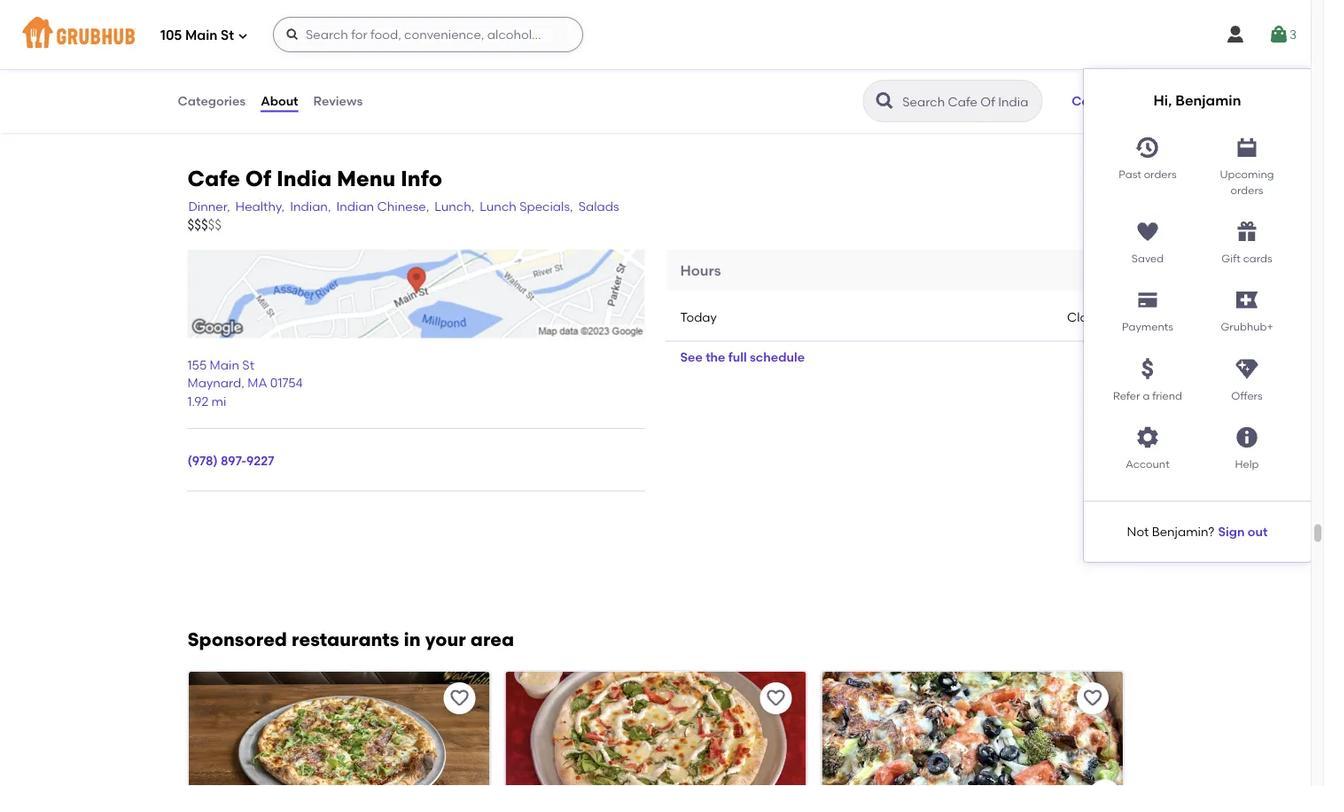 Task type: describe. For each thing, give the bounding box(es) containing it.
maynard
[[187, 375, 241, 391]]

healthy, button
[[235, 196, 286, 216]]

105
[[160, 28, 182, 44]]

restaurants
[[292, 628, 399, 651]]

healthy,
[[235, 198, 285, 214]]

lunch specials, button
[[479, 196, 574, 216]]

ma
[[248, 375, 267, 391]]

saved link
[[1098, 212, 1198, 267]]

about button
[[260, 69, 299, 133]]

dessert tab
[[177, 58, 288, 76]]

specials,
[[520, 198, 573, 214]]

svg image for gift cards
[[1235, 219, 1260, 244]]

save this restaurant button for concord pie company logo
[[443, 682, 475, 714]]

past
[[1119, 168, 1142, 181]]

upcoming orders link
[[1198, 128, 1297, 198]]

save this restaurant image
[[1082, 688, 1103, 709]]

rice
[[411, 7, 433, 22]]

105 main st
[[160, 28, 234, 44]]

st for 155 main st maynard , ma 01754 1.92 mi
[[242, 357, 254, 373]]

balls
[[460, 0, 488, 4]]

dinner, healthy, indian, indian chinese, lunch, lunch specials, salads
[[188, 198, 619, 214]]

basmati
[[358, 7, 408, 22]]

served
[[644, 0, 684, 4]]

garlic
[[568, 0, 602, 4]]

orders for past orders
[[1144, 168, 1177, 181]]

save this restaurant image for 'save this restaurant' button for maynard pizza & bar logo at the bottom of page
[[765, 688, 786, 709]]

?
[[1209, 524, 1215, 539]]

vegetable
[[396, 0, 457, 4]]

9227
[[246, 453, 274, 468]]

svg image for 3
[[1268, 24, 1290, 45]]

with
[[687, 0, 712, 4]]

sponsored restaurants in your area
[[187, 628, 514, 651]]

hi, benjamin
[[1154, 92, 1242, 109]]

info
[[401, 166, 442, 191]]

svg image for upcoming orders
[[1235, 135, 1260, 160]]

dessert
[[177, 60, 222, 75]]

(978) 897-9227 button
[[187, 452, 274, 470]]

1.92
[[187, 393, 209, 409]]

payments
[[1122, 321, 1174, 334]]

$$$$$
[[187, 217, 222, 233]]

svg image for offers
[[1235, 356, 1260, 381]]

main navigation navigation
[[0, 0, 1311, 562]]

maynard pizza & bar logo image
[[505, 672, 806, 786]]

cafe
[[187, 166, 240, 191]]

svg image for account
[[1136, 425, 1160, 450]]

svg image right orders
[[285, 27, 300, 42]]

dinner, button
[[187, 196, 231, 216]]

categories button
[[177, 69, 247, 133]]

full
[[729, 350, 747, 365]]

proceed
[[1280, 365, 1324, 380]]

concord pie company logo image
[[188, 672, 489, 786]]

crispy
[[358, 0, 393, 4]]

svg image for payments
[[1136, 288, 1160, 313]]

help button
[[1198, 418, 1297, 472]]

side orders
[[177, 23, 247, 38]]

0 horizontal spatial in
[[404, 628, 421, 651]]

orders for upcoming orders
[[1231, 183, 1264, 196]]

soy
[[545, 0, 565, 4]]

lunch,
[[435, 198, 475, 214]]

svg image up dessert tab
[[238, 31, 248, 41]]

(978) 897-9227
[[187, 453, 274, 468]]

897-
[[221, 453, 246, 468]]

Search for food, convenience, alcohol... search field
[[273, 17, 583, 52]]

save this restaurant button for "dinos kouzina and pizzeria logo"
[[1077, 682, 1109, 714]]

sign
[[1218, 524, 1245, 539]]

lunch, button
[[434, 196, 475, 216]]

$$$
[[187, 217, 208, 233]]

hours
[[680, 261, 721, 279]]

refer
[[1113, 389, 1140, 402]]

refer a friend
[[1113, 389, 1182, 402]]

past orders
[[1119, 168, 1177, 181]]

your
[[425, 628, 466, 651]]

see the full schedule button
[[666, 342, 819, 373]]

catering
[[1072, 93, 1126, 108]]

upcoming
[[1220, 168, 1274, 181]]

account link
[[1098, 418, 1198, 472]]

indian, button
[[289, 196, 332, 216]]

sponsored
[[187, 628, 287, 651]]

see the full schedule
[[680, 350, 805, 365]]

friend
[[1153, 389, 1182, 402]]

salads button
[[578, 196, 620, 216]]

help
[[1235, 458, 1259, 471]]

refer a friend button
[[1098, 349, 1198, 404]]

out
[[1248, 524, 1268, 539]]

Search Cafe Of India search field
[[901, 93, 1037, 110]]

categories
[[178, 93, 246, 108]]

mild
[[515, 0, 542, 4]]

3
[[1290, 27, 1297, 42]]



Task type: locate. For each thing, give the bounding box(es) containing it.
catering button
[[1064, 82, 1134, 121]]

the
[[706, 350, 726, 365]]

svg image up "saved"
[[1136, 219, 1160, 244]]

benjamin for not
[[1152, 524, 1209, 539]]

dinos kouzina and pizzeria logo image
[[822, 672, 1123, 786]]

salads
[[579, 198, 619, 214]]

main inside navigation
[[185, 28, 218, 44]]

1 vertical spatial a
[[1143, 389, 1150, 402]]

in right balls on the left
[[491, 0, 501, 4]]

0 horizontal spatial orders
[[1144, 168, 1177, 181]]

st
[[221, 28, 234, 44], [242, 357, 254, 373]]

svg image inside the refer a friend button
[[1136, 356, 1160, 381]]

menu
[[337, 166, 396, 191]]

of
[[245, 166, 271, 191]]

mi
[[212, 393, 226, 409]]

svg image up account
[[1136, 425, 1160, 450]]

01754
[[270, 375, 303, 391]]

gift cards link
[[1198, 212, 1297, 267]]

1 vertical spatial main
[[210, 357, 239, 373]]

svg image up payments
[[1136, 288, 1160, 313]]

offers link
[[1198, 349, 1297, 404]]

cards
[[1243, 252, 1273, 265]]

main right 105
[[185, 28, 218, 44]]

svg image
[[1225, 24, 1246, 45], [1268, 24, 1290, 45], [1235, 135, 1260, 160], [1136, 356, 1160, 381], [1235, 356, 1260, 381]]

2 save this restaurant button from the left
[[760, 682, 792, 714]]

sauce
[[605, 0, 641, 4]]

save this restaurant image for 'save this restaurant' button related to concord pie company logo
[[448, 688, 470, 709]]

1 horizontal spatial st
[[242, 357, 254, 373]]

svg image inside payments link
[[1136, 288, 1160, 313]]

svg image for past orders
[[1136, 135, 1160, 160]]

(978)
[[187, 453, 218, 468]]

svg image inside the saved link
[[1136, 219, 1160, 244]]

reviews
[[313, 93, 363, 108]]

benjamin right hi,
[[1176, 92, 1242, 109]]

main inside 155 main st maynard , ma 01754 1.92 mi
[[210, 357, 239, 373]]

benjamin right the not
[[1152, 524, 1209, 539]]

grubhub+ button
[[1198, 281, 1297, 335]]

svg image inside gift cards link
[[1235, 219, 1260, 244]]

orders
[[1144, 168, 1177, 181], [1231, 183, 1264, 196]]

svg image up help at the bottom right of page
[[1235, 425, 1260, 450]]

a left mild at left
[[504, 0, 513, 4]]

155 main st maynard , ma 01754 1.92 mi
[[187, 357, 303, 409]]

about
[[261, 93, 298, 108]]

indian,
[[290, 198, 331, 214]]

side
[[177, 23, 203, 38]]

st up the ,
[[242, 357, 254, 373]]

in inside crispy vegetable balls in a mild soy garlic sauce served with basmati rice
[[491, 0, 501, 4]]

155
[[187, 357, 207, 373]]

closed
[[1067, 310, 1109, 325]]

3 button
[[1268, 19, 1297, 51]]

orders right past
[[1144, 168, 1177, 181]]

indian chinese, button
[[336, 196, 430, 216]]

svg image inside account link
[[1136, 425, 1160, 450]]

a inside button
[[1143, 389, 1150, 402]]

1 horizontal spatial save this restaurant image
[[765, 688, 786, 709]]

upcoming orders
[[1220, 168, 1274, 196]]

grubhub plus flag logo image
[[1237, 292, 1258, 309]]

svg image up gift cards
[[1235, 219, 1260, 244]]

see
[[680, 350, 703, 365]]

not
[[1127, 524, 1149, 539]]

1 save this restaurant image from the left
[[448, 688, 470, 709]]

save this restaurant button
[[443, 682, 475, 714], [760, 682, 792, 714], [1077, 682, 1109, 714]]

main for 105
[[185, 28, 218, 44]]

svg image for saved
[[1136, 219, 1160, 244]]

offers
[[1232, 389, 1263, 402]]

side orders tab
[[177, 21, 288, 40]]

in
[[491, 0, 501, 4], [404, 628, 421, 651]]

0 vertical spatial benjamin
[[1176, 92, 1242, 109]]

svg image inside '3' button
[[1268, 24, 1290, 45]]

a
[[504, 0, 513, 4], [1143, 389, 1150, 402]]

2 save this restaurant image from the left
[[765, 688, 786, 709]]

3 save this restaurant button from the left
[[1077, 682, 1109, 714]]

benjamin
[[1176, 92, 1242, 109], [1152, 524, 1209, 539]]

svg image up past orders
[[1136, 135, 1160, 160]]

0 vertical spatial st
[[221, 28, 234, 44]]

st inside 155 main st maynard , ma 01754 1.92 mi
[[242, 357, 254, 373]]

today
[[680, 310, 717, 325]]

st up dessert tab
[[221, 28, 234, 44]]

1 vertical spatial benjamin
[[1152, 524, 1209, 539]]

a right 'refer'
[[1143, 389, 1150, 402]]

reviews button
[[313, 69, 364, 133]]

2 horizontal spatial save this restaurant button
[[1077, 682, 1109, 714]]

lunch
[[480, 198, 517, 214]]

0 vertical spatial a
[[504, 0, 513, 4]]

sign out button
[[1218, 516, 1268, 548]]

0 horizontal spatial save this restaurant image
[[448, 688, 470, 709]]

schedule
[[750, 350, 805, 365]]

past orders link
[[1098, 128, 1198, 198]]

account
[[1126, 458, 1170, 471]]

orders down upcoming
[[1231, 183, 1264, 196]]

1 save this restaurant button from the left
[[443, 682, 475, 714]]

svg image inside "help" button
[[1235, 425, 1260, 450]]

indian
[[336, 198, 374, 214]]

0 vertical spatial orders
[[1144, 168, 1177, 181]]

main up maynard
[[210, 357, 239, 373]]

save this restaurant button for maynard pizza & bar logo at the bottom of page
[[760, 682, 792, 714]]

orders inside upcoming orders
[[1231, 183, 1264, 196]]

1 horizontal spatial save this restaurant button
[[760, 682, 792, 714]]

crispy vegetable balls in a mild soy garlic sauce served with basmati rice button
[[347, 0, 730, 42]]

0 horizontal spatial save this restaurant button
[[443, 682, 475, 714]]

st inside the main navigation navigation
[[221, 28, 234, 44]]

svg image inside offers link
[[1235, 356, 1260, 381]]

1 vertical spatial orders
[[1231, 183, 1264, 196]]

dinner,
[[188, 198, 230, 214]]

svg image
[[285, 27, 300, 42], [238, 31, 248, 41], [1136, 135, 1160, 160], [1136, 219, 1160, 244], [1235, 219, 1260, 244], [1136, 288, 1160, 313], [1136, 425, 1160, 450], [1235, 425, 1260, 450]]

search icon image
[[874, 90, 896, 112]]

0 vertical spatial in
[[491, 0, 501, 4]]

0 vertical spatial main
[[185, 28, 218, 44]]

,
[[241, 375, 245, 391]]

benjamin for hi,
[[1176, 92, 1242, 109]]

svg image inside past orders link
[[1136, 135, 1160, 160]]

area
[[471, 628, 514, 651]]

cafe of india menu info
[[187, 166, 442, 191]]

1 horizontal spatial a
[[1143, 389, 1150, 402]]

orders
[[206, 23, 247, 38]]

chinese,
[[377, 198, 429, 214]]

gift cards
[[1222, 252, 1273, 265]]

1 vertical spatial st
[[242, 357, 254, 373]]

0 horizontal spatial a
[[504, 0, 513, 4]]

main
[[185, 28, 218, 44], [210, 357, 239, 373]]

1 vertical spatial in
[[404, 628, 421, 651]]

0 horizontal spatial st
[[221, 28, 234, 44]]

1 horizontal spatial orders
[[1231, 183, 1264, 196]]

st for 105 main st
[[221, 28, 234, 44]]

svg image for refer a friend
[[1136, 356, 1160, 381]]

in left your
[[404, 628, 421, 651]]

save this restaurant image
[[448, 688, 470, 709], [765, 688, 786, 709]]

1 horizontal spatial in
[[491, 0, 501, 4]]

a inside crispy vegetable balls in a mild soy garlic sauce served with basmati rice
[[504, 0, 513, 4]]

not benjamin ? sign out
[[1127, 524, 1268, 539]]

main for 155
[[210, 357, 239, 373]]

payments link
[[1098, 281, 1198, 335]]

svg image inside upcoming orders link
[[1235, 135, 1260, 160]]

india
[[277, 166, 332, 191]]

proceed button
[[1226, 357, 1324, 388]]

gift
[[1222, 252, 1241, 265]]

saved
[[1132, 252, 1164, 265]]

svg image for help
[[1235, 425, 1260, 450]]



Task type: vqa. For each thing, say whether or not it's contained in the screenshot.
SCRAMBLES
no



